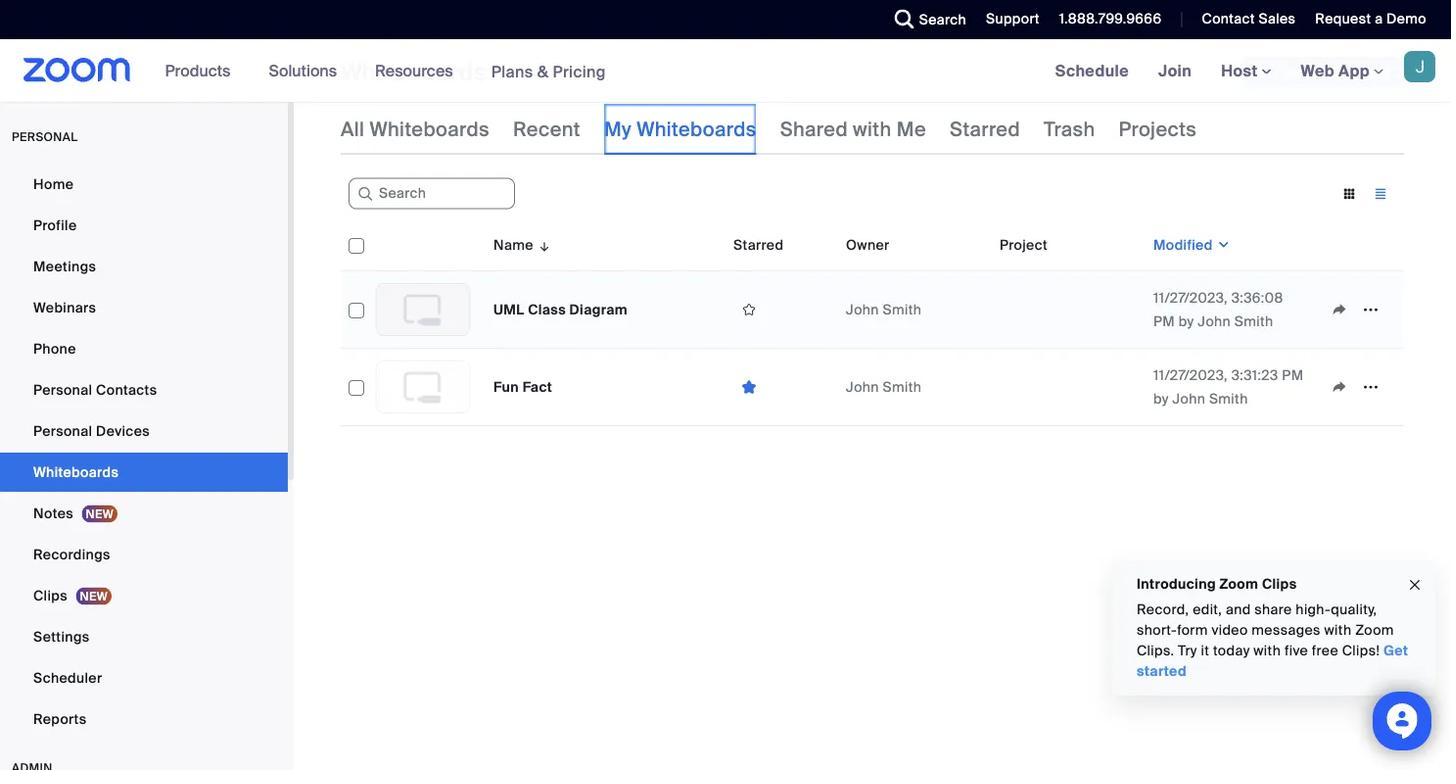Task type: locate. For each thing, give the bounding box(es) containing it.
personal contacts link
[[0, 370, 288, 409]]

banner
[[0, 39, 1452, 103]]

starred
[[950, 117, 1021, 142], [734, 236, 784, 254]]

zoom
[[1220, 575, 1259, 593], [1356, 621, 1395, 639]]

0 vertical spatial with
[[853, 117, 892, 142]]

demo
[[1387, 10, 1427, 28]]

personal devices
[[33, 422, 150, 440]]

0 horizontal spatial pm
[[1154, 312, 1176, 330]]

0 vertical spatial zoom
[[1220, 575, 1259, 593]]

notes link
[[0, 494, 288, 533]]

clips
[[1263, 575, 1298, 593], [33, 586, 68, 604]]

project
[[1000, 236, 1048, 254]]

pm down modified
[[1154, 312, 1176, 330]]

cell
[[992, 271, 1146, 349], [992, 349, 1146, 426]]

meetings navigation
[[1041, 39, 1452, 103]]

1 vertical spatial by
[[1154, 389, 1169, 408]]

web app button
[[1302, 60, 1384, 81]]

john
[[846, 300, 880, 318], [1198, 312, 1232, 330], [846, 378, 880, 396], [1173, 389, 1206, 408]]

products
[[165, 60, 231, 81]]

2 personal from the top
[[33, 422, 92, 440]]

application
[[341, 219, 1405, 426], [1324, 295, 1397, 324], [1324, 372, 1397, 402]]

support link
[[972, 0, 1045, 39], [987, 10, 1040, 28]]

grid mode, not selected image
[[1334, 185, 1366, 203]]

contacts
[[96, 381, 157, 399]]

starred right me
[[950, 117, 1021, 142]]

personal down phone
[[33, 381, 92, 399]]

1 horizontal spatial with
[[1254, 642, 1282, 660]]

all
[[341, 117, 365, 142]]

0 vertical spatial share image
[[1324, 301, 1356, 318]]

11/27/2023, 3:36:08 pm by john smith
[[1154, 289, 1284, 330]]

by inside 11/27/2023, 3:31:23 pm by john smith
[[1154, 389, 1169, 408]]

profile
[[33, 216, 77, 234]]

clips up share
[[1263, 575, 1298, 593]]

all whiteboards
[[341, 117, 490, 142]]

3:31:23
[[1232, 366, 1279, 384]]

share image
[[1324, 301, 1356, 318], [1324, 378, 1356, 396]]

free
[[1313, 642, 1339, 660]]

fact
[[523, 378, 553, 396]]

0 vertical spatial personal
[[33, 381, 92, 399]]

record,
[[1137, 601, 1190, 619]]

clips link
[[0, 576, 288, 615]]

2 john smith from the top
[[846, 378, 922, 396]]

messages
[[1252, 621, 1321, 639]]

11/27/2023, 3:31:23 pm by john smith
[[1154, 366, 1304, 408]]

class
[[528, 300, 566, 318]]

with
[[853, 117, 892, 142], [1325, 621, 1352, 639], [1254, 642, 1282, 660]]

share image for 11/27/2023, 3:36:08 pm by john smith
[[1324, 301, 1356, 318]]

1 horizontal spatial pm
[[1283, 366, 1304, 384]]

modified button
[[1154, 235, 1232, 255]]

high-
[[1296, 601, 1332, 619]]

whiteboards down personal devices
[[33, 463, 119, 481]]

2 share image from the top
[[1324, 378, 1356, 396]]

products button
[[165, 39, 239, 102]]

reports
[[33, 710, 87, 728]]

2 11/27/2023, from the top
[[1154, 366, 1228, 384]]

today
[[1214, 642, 1251, 660]]

pm inside 11/27/2023, 3:36:08 pm by john smith
[[1154, 312, 1176, 330]]

1 vertical spatial personal
[[33, 422, 92, 440]]

0 horizontal spatial clips
[[33, 586, 68, 604]]

cell for 11/27/2023, 3:36:08 pm by john smith
[[992, 271, 1146, 349]]

pm
[[1154, 312, 1176, 330], [1283, 366, 1304, 384]]

1 vertical spatial pm
[[1283, 366, 1304, 384]]

support
[[987, 10, 1040, 28]]

0 vertical spatial pm
[[1154, 312, 1176, 330]]

with left me
[[853, 117, 892, 142]]

settings
[[33, 627, 90, 646]]

1 vertical spatial with
[[1325, 621, 1352, 639]]

application containing name
[[341, 219, 1405, 426]]

0 vertical spatial by
[[1179, 312, 1195, 330]]

request a demo link
[[1301, 0, 1452, 39], [1316, 10, 1427, 28]]

phone link
[[0, 329, 288, 368]]

short-
[[1137, 621, 1178, 639]]

personal down personal contacts
[[33, 422, 92, 440]]

11/27/2023, inside 11/27/2023, 3:36:08 pm by john smith
[[1154, 289, 1228, 307]]

1 horizontal spatial zoom
[[1356, 621, 1395, 639]]

1.888.799.9666 button
[[1045, 0, 1167, 39], [1060, 10, 1162, 28]]

zoom up and at the bottom right of page
[[1220, 575, 1259, 593]]

0 vertical spatial 11/27/2023,
[[1154, 289, 1228, 307]]

thumbnail of fun fact image
[[377, 361, 469, 412]]

pm right 3:31:23
[[1283, 366, 1304, 384]]

1 horizontal spatial by
[[1179, 312, 1195, 330]]

1 personal from the top
[[33, 381, 92, 399]]

share image right 3:36:08
[[1324, 301, 1356, 318]]

request
[[1316, 10, 1372, 28]]

1 vertical spatial share image
[[1324, 378, 1356, 396]]

1 vertical spatial john smith
[[846, 378, 922, 396]]

2 cell from the top
[[992, 349, 1146, 426]]

11/27/2023, inside 11/27/2023, 3:31:23 pm by john smith
[[1154, 366, 1228, 384]]

clips up the 'settings'
[[33, 586, 68, 604]]

plans & pricing link
[[491, 61, 606, 82], [491, 61, 606, 82]]

1 horizontal spatial starred
[[950, 117, 1021, 142]]

pm for 11/27/2023, 3:36:08 pm by john smith
[[1154, 312, 1176, 330]]

fun fact
[[494, 378, 553, 396]]

1 horizontal spatial clips
[[1263, 575, 1298, 593]]

whiteboards up the all whiteboards
[[341, 57, 487, 88]]

application for 11/27/2023, 3:31:23 pm by john smith
[[1324, 372, 1397, 402]]

0 vertical spatial starred
[[950, 117, 1021, 142]]

0 vertical spatial john smith
[[846, 300, 922, 318]]

1 cell from the top
[[992, 271, 1146, 349]]

share image down more options for uml class diagram image
[[1324, 378, 1356, 396]]

zoom up clips!
[[1356, 621, 1395, 639]]

11/27/2023, down modified dropdown button
[[1154, 289, 1228, 307]]

pm inside 11/27/2023, 3:31:23 pm by john smith
[[1283, 366, 1304, 384]]

by inside 11/27/2023, 3:36:08 pm by john smith
[[1179, 312, 1195, 330]]

schedule link
[[1041, 39, 1144, 102]]

0 horizontal spatial by
[[1154, 389, 1169, 408]]

by
[[1179, 312, 1195, 330], [1154, 389, 1169, 408]]

1 vertical spatial 11/27/2023,
[[1154, 366, 1228, 384]]

0 horizontal spatial with
[[853, 117, 892, 142]]

devices
[[96, 422, 150, 440]]

1 vertical spatial zoom
[[1356, 621, 1395, 639]]

video
[[1212, 621, 1249, 639]]

and
[[1226, 601, 1252, 619]]

0 horizontal spatial zoom
[[1220, 575, 1259, 593]]

thumbnail of uml class diagram image
[[377, 284, 469, 335]]

arrow down image
[[534, 233, 552, 257]]

11/27/2023, for 11/27/2023, 3:31:23 pm by john smith
[[1154, 366, 1228, 384]]

with up free
[[1325, 621, 1352, 639]]

11/27/2023, for 11/27/2023, 3:36:08 pm by john smith
[[1154, 289, 1228, 307]]

by for 11/27/2023, 3:31:23 pm by john smith
[[1154, 389, 1169, 408]]

1 vertical spatial starred
[[734, 236, 784, 254]]

smith
[[883, 300, 922, 318], [1235, 312, 1274, 330], [883, 378, 922, 396], [1210, 389, 1249, 408]]

solutions
[[269, 60, 337, 81]]

personal
[[33, 381, 92, 399], [33, 422, 92, 440]]

1 11/27/2023, from the top
[[1154, 289, 1228, 307]]

11/27/2023, left 3:31:23
[[1154, 366, 1228, 384]]

resources button
[[375, 39, 462, 102]]

quality,
[[1332, 601, 1378, 619]]

uml class diagram, modified at nov 27, 2023 by john smith, link image
[[376, 283, 470, 336]]

profile picture image
[[1405, 51, 1436, 82]]

with down messages
[[1254, 642, 1282, 660]]

personal
[[12, 129, 78, 144]]

get
[[1384, 642, 1409, 660]]

contact sales link
[[1188, 0, 1301, 39], [1202, 10, 1296, 28]]

2 horizontal spatial with
[[1325, 621, 1352, 639]]

more options for uml class diagram image
[[1356, 301, 1387, 318]]

1 john smith from the top
[[846, 300, 922, 318]]

pricing
[[553, 61, 606, 82]]

host button
[[1222, 60, 1272, 81]]

starred up click to star the whiteboard uml class diagram image
[[734, 236, 784, 254]]

1 share image from the top
[[1324, 301, 1356, 318]]



Task type: vqa. For each thing, say whether or not it's contained in the screenshot.
second john smith from the bottom of the application containing Name
yes



Task type: describe. For each thing, give the bounding box(es) containing it.
whiteboards link
[[0, 453, 288, 492]]

3:36:08
[[1232, 289, 1284, 307]]

owner
[[846, 236, 890, 254]]

recordings link
[[0, 535, 288, 574]]

get started link
[[1137, 642, 1409, 680]]

tabs of all whiteboard page tab list
[[341, 104, 1197, 155]]

host
[[1222, 60, 1262, 81]]

personal for personal contacts
[[33, 381, 92, 399]]

schedule
[[1056, 60, 1130, 81]]

down image
[[1213, 235, 1232, 255]]

clips inside personal menu "menu"
[[33, 586, 68, 604]]

smith inside 11/27/2023, 3:31:23 pm by john smith
[[1210, 389, 1249, 408]]

meetings
[[33, 257, 96, 275]]

Search text field
[[349, 178, 515, 209]]

try
[[1179, 642, 1198, 660]]

webinars link
[[0, 288, 288, 327]]

zoom logo image
[[24, 58, 131, 82]]

started
[[1137, 662, 1187, 680]]

clips!
[[1343, 642, 1381, 660]]

uml class diagram
[[494, 300, 628, 318]]

projects
[[1119, 117, 1197, 142]]

introducing zoom clips
[[1137, 575, 1298, 593]]

home
[[33, 175, 74, 193]]

personal contacts
[[33, 381, 157, 399]]

trash
[[1044, 117, 1096, 142]]

1.888.799.9666 button up schedule
[[1045, 0, 1167, 39]]

request a demo
[[1316, 10, 1427, 28]]

&
[[538, 61, 549, 82]]

resources
[[375, 60, 453, 81]]

recent
[[513, 117, 581, 142]]

whiteboards inside personal menu "menu"
[[33, 463, 119, 481]]

banner containing products
[[0, 39, 1452, 103]]

share image for 11/27/2023, 3:31:23 pm by john smith
[[1324, 378, 1356, 396]]

search
[[920, 10, 967, 28]]

john inside 11/27/2023, 3:31:23 pm by john smith
[[1173, 389, 1206, 408]]

profile link
[[0, 206, 288, 245]]

web app
[[1302, 60, 1371, 81]]

click to star the whiteboard uml class diagram image
[[734, 301, 765, 318]]

solutions button
[[269, 39, 346, 102]]

uml
[[494, 300, 525, 318]]

settings link
[[0, 617, 288, 656]]

whiteboards right my
[[637, 117, 757, 142]]

pm for 11/27/2023, 3:31:23 pm by john smith
[[1283, 366, 1304, 384]]

modified
[[1154, 236, 1213, 254]]

john smith for 11/27/2023, 3:31:23 pm by john smith
[[846, 378, 922, 396]]

plans & pricing
[[491, 61, 606, 82]]

phone
[[33, 339, 76, 358]]

shared with me
[[780, 117, 927, 142]]

1.888.799.9666
[[1060, 10, 1162, 28]]

plans
[[491, 61, 533, 82]]

application for 11/27/2023, 3:36:08 pm by john smith
[[1324, 295, 1397, 324]]

contact
[[1202, 10, 1256, 28]]

with inside tabs of all whiteboard page tab list
[[853, 117, 892, 142]]

meetings link
[[0, 247, 288, 286]]

search button
[[880, 0, 972, 39]]

name
[[494, 236, 534, 254]]

0 horizontal spatial starred
[[734, 236, 784, 254]]

john inside 11/27/2023, 3:36:08 pm by john smith
[[1198, 312, 1232, 330]]

five
[[1285, 642, 1309, 660]]

reports link
[[0, 699, 288, 739]]

recordings
[[33, 545, 110, 563]]

by for 11/27/2023, 3:36:08 pm by john smith
[[1179, 312, 1195, 330]]

smith inside 11/27/2023, 3:36:08 pm by john smith
[[1235, 312, 1274, 330]]

it
[[1202, 642, 1210, 660]]

contact sales
[[1202, 10, 1296, 28]]

scheduler link
[[0, 658, 288, 698]]

personal menu menu
[[0, 165, 288, 741]]

me
[[897, 117, 927, 142]]

app
[[1339, 60, 1371, 81]]

more options for fun fact image
[[1356, 378, 1387, 396]]

join link
[[1144, 39, 1207, 102]]

2 vertical spatial with
[[1254, 642, 1282, 660]]

whiteboards down resources "dropdown button"
[[370, 117, 490, 142]]

home link
[[0, 165, 288, 204]]

zoom inside record, edit, and share high-quality, short-form video messages with zoom clips. try it today with five free clips!
[[1356, 621, 1395, 639]]

1.888.799.9666 button up schedule link at the top of the page
[[1060, 10, 1162, 28]]

personal devices link
[[0, 411, 288, 451]]

clips.
[[1137, 642, 1175, 660]]

notes
[[33, 504, 73, 522]]

click to unstar the whiteboard fun fact image
[[734, 378, 765, 396]]

fun
[[494, 378, 519, 396]]

diagram
[[570, 300, 628, 318]]

get started
[[1137, 642, 1409, 680]]

list mode, selected image
[[1366, 185, 1397, 203]]

personal for personal devices
[[33, 422, 92, 440]]

introducing
[[1137, 575, 1217, 593]]

my
[[604, 117, 632, 142]]

join
[[1159, 60, 1192, 81]]

webinars
[[33, 298, 96, 316]]

cell for 11/27/2023, 3:31:23 pm by john smith
[[992, 349, 1146, 426]]

close image
[[1408, 574, 1423, 596]]

edit,
[[1193, 601, 1223, 619]]

product information navigation
[[150, 39, 621, 103]]

john smith for 11/27/2023, 3:36:08 pm by john smith
[[846, 300, 922, 318]]

starred inside tabs of all whiteboard page tab list
[[950, 117, 1021, 142]]

record, edit, and share high-quality, short-form video messages with zoom clips. try it today with five free clips!
[[1137, 601, 1395, 660]]

form
[[1178, 621, 1209, 639]]

my whiteboards
[[604, 117, 757, 142]]

share
[[1255, 601, 1293, 619]]

scheduler
[[33, 669, 102, 687]]

shared
[[780, 117, 848, 142]]

a
[[1376, 10, 1384, 28]]



